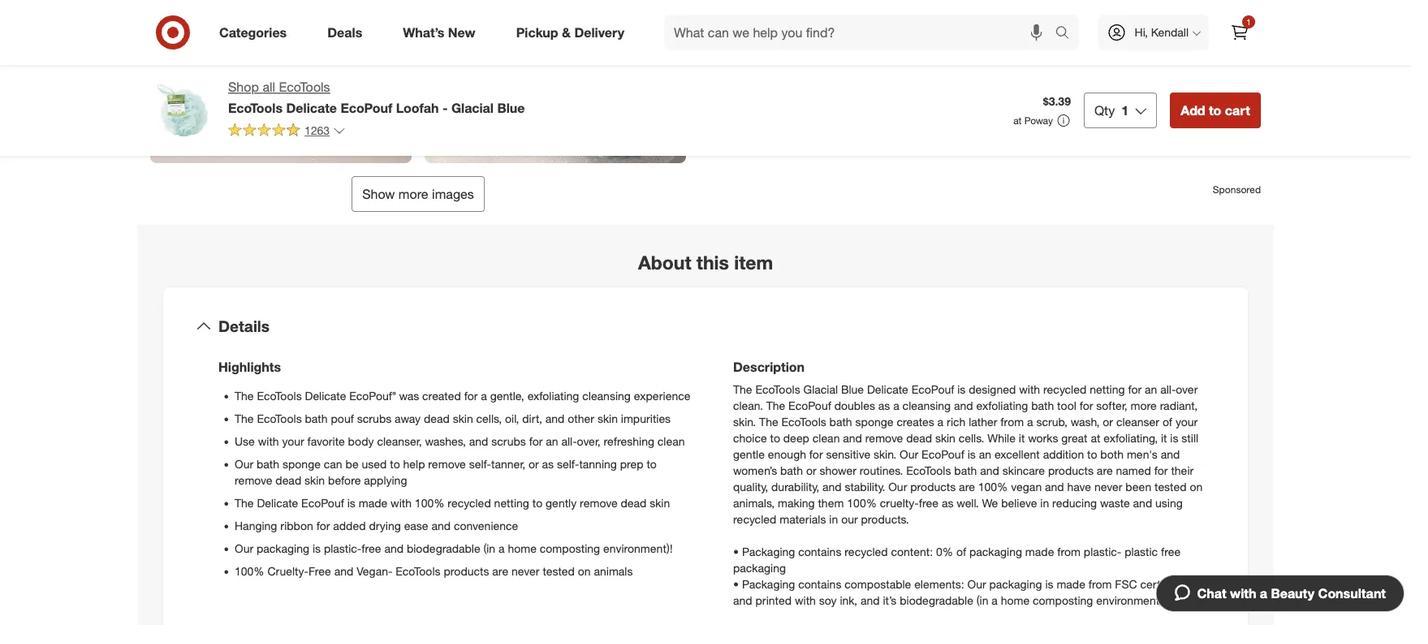 Task type: locate. For each thing, give the bounding box(es) containing it.
more
[[399, 186, 428, 202], [1131, 399, 1157, 413]]

enough
[[768, 447, 806, 461]]

0%
[[936, 545, 953, 559]]

show
[[362, 186, 395, 202]]

the up "hanging"
[[235, 496, 254, 510]]

1 vertical spatial more
[[1131, 399, 1157, 413]]

0 horizontal spatial from
[[1001, 415, 1024, 429]]

•
[[733, 545, 739, 559], [733, 577, 739, 591]]

is left 'fsc'
[[1045, 577, 1054, 591]]

or down softer,
[[1103, 415, 1113, 429]]

tanner,
[[491, 457, 525, 471]]

2 vertical spatial products
[[444, 564, 489, 578]]

100%
[[978, 480, 1008, 494], [847, 496, 877, 510], [415, 496, 445, 510], [235, 564, 264, 578]]

0 vertical spatial 1
[[1247, 17, 1251, 27]]

with inside chat with a beauty consultant button
[[1230, 585, 1257, 601]]

more inside the ecotools glacial blue delicate ecopouf is designed with recycled netting for an all-over clean. the ecopouf doubles as a cleansing and exfoliating bath tool for softer, more radiant, skin. the ecotools bath sponge creates a rich lather from a scrub, wash, or cleanser of your choice to deep clean and remove dead skin cells. while it works great at exfoliating, it is still gentle enough for sensitive skin. our ecopouf is an excellent addition to both men's and women's bath or shower routines. ecotools bath and skincare products are named for their quality, durability, and stability. our products are 100% vegan and have never been tested on animals, making them 100% cruelty-free as well. we believe in reducing waste and using recycled materials in our products.
[[1131, 399, 1157, 413]]

dead up ribbon
[[276, 473, 301, 487]]

0 vertical spatial (in
[[484, 541, 495, 556]]

about
[[638, 251, 691, 274]]

1 vertical spatial tested
[[543, 564, 575, 578]]

100% down stability. on the right of the page
[[847, 496, 877, 510]]

environment)
[[1096, 593, 1163, 608]]

delicate up 1263 on the top
[[286, 100, 337, 116]]

plastic- down added
[[324, 541, 362, 556]]

to right add
[[1209, 102, 1222, 118]]

softer,
[[1096, 399, 1128, 413]]

use
[[235, 434, 255, 449]]

in down vegan
[[1040, 496, 1049, 510]]

and right dirt,
[[546, 412, 565, 426]]

can
[[324, 457, 342, 471]]

more up cleanser
[[1131, 399, 1157, 413]]

delicate up doubles
[[867, 382, 908, 397]]

at a glance
[[725, 48, 795, 64]]

from
[[1001, 415, 1024, 429], [1057, 545, 1081, 559], [1089, 577, 1112, 591]]

women's
[[733, 464, 777, 478]]

interest-
[[801, 10, 843, 25]]

0 horizontal spatial glacial
[[451, 100, 494, 116]]

hanging
[[235, 519, 277, 533]]

1 horizontal spatial at
[[1091, 431, 1101, 445]]

glacial
[[451, 100, 494, 116], [804, 382, 838, 397]]

1 horizontal spatial (in
[[977, 593, 989, 608]]

2 horizontal spatial on
[[1190, 480, 1203, 494]]

an left over,
[[546, 434, 558, 449]]

an
[[1145, 382, 1157, 397], [546, 434, 558, 449], [979, 447, 991, 461]]

0 horizontal spatial cleansing
[[582, 389, 631, 403]]

2 it from the left
[[1161, 431, 1167, 445]]

doubles
[[835, 399, 875, 413]]

1 vertical spatial of
[[1163, 415, 1173, 429]]

deals
[[327, 24, 362, 40]]

packaging up printed
[[742, 577, 795, 591]]

0 horizontal spatial or
[[529, 457, 539, 471]]

made left 'fsc'
[[1057, 577, 1086, 591]]

skin down the ecotools delicate ecopouf® was created for a gentle, exfoliating cleansing experience
[[453, 412, 473, 426]]

impurities
[[621, 412, 671, 426]]

beauty
[[1271, 585, 1315, 601]]

our down "hanging"
[[235, 541, 253, 556]]

0 vertical spatial never
[[1095, 480, 1123, 494]]

sponge inside the ecotools glacial blue delicate ecopouf is designed with recycled netting for an all-over clean. the ecopouf doubles as a cleansing and exfoliating bath tool for softer, more radiant, skin. the ecotools bath sponge creates a rich lather from a scrub, wash, or cleanser of your choice to deep clean and remove dead skin cells. while it works great at exfoliating, it is still gentle enough for sensitive skin. our ecopouf is an excellent addition to both men's and women's bath or shower routines. ecotools bath and skincare products are named for their quality, durability, and stability. our products are 100% vegan and have never been tested on animals, making them 100% cruelty-free as well. we believe in reducing waste and using recycled materials in our products.
[[855, 415, 894, 429]]

blue up doubles
[[841, 382, 864, 397]]

bath up "hanging"
[[257, 457, 279, 471]]

contains up soy
[[798, 577, 842, 591]]

never inside the ecotools glacial blue delicate ecopouf is designed with recycled netting for an all-over clean. the ecopouf doubles as a cleansing and exfoliating bath tool for softer, more radiant, skin. the ecotools bath sponge creates a rich lather from a scrub, wash, or cleanser of your choice to deep clean and remove dead skin cells. while it works great at exfoliating, it is still gentle enough for sensitive skin. our ecopouf is an excellent addition to both men's and women's bath or shower routines. ecotools bath and skincare products are named for their quality, durability, and stability. our products are 100% vegan and have never been tested on animals, making them 100% cruelty-free as well. we believe in reducing waste and using recycled materials in our products.
[[1095, 480, 1123, 494]]

clean down impurities at the left bottom
[[658, 434, 685, 449]]

refreshing
[[604, 434, 654, 449]]

1 horizontal spatial skin.
[[874, 447, 897, 461]]

the up clean.
[[733, 382, 752, 397]]

exfoliating up dirt,
[[528, 389, 579, 403]]

clean
[[813, 431, 840, 445], [658, 434, 685, 449]]

0 vertical spatial as
[[878, 399, 890, 413]]

ecopouf left 'loofah' on the top of page
[[341, 100, 393, 116]]

1 horizontal spatial tested
[[1155, 480, 1187, 494]]

ribbon
[[280, 519, 313, 533]]

your up still
[[1176, 415, 1198, 429]]

and
[[954, 399, 973, 413], [546, 412, 565, 426], [843, 431, 862, 445], [469, 434, 488, 449], [1161, 447, 1180, 461], [980, 464, 999, 478], [823, 480, 842, 494], [1045, 480, 1064, 494], [1133, 496, 1152, 510], [432, 519, 451, 533], [384, 541, 404, 556], [334, 564, 353, 578], [733, 593, 752, 608], [861, 593, 880, 608]]

named
[[1116, 464, 1151, 478]]

more right show
[[399, 186, 428, 202]]

0 vertical spatial packaging
[[742, 545, 795, 559]]

ecopouf®
[[349, 389, 396, 403]]

to left "gently"
[[533, 496, 543, 510]]

2 vertical spatial of
[[957, 545, 966, 559]]

1 horizontal spatial from
[[1057, 545, 1081, 559]]

tested up using
[[1155, 480, 1187, 494]]

products down addition
[[1048, 464, 1094, 478]]

plastic-
[[324, 541, 362, 556], [1084, 545, 1122, 559]]

100% up ease
[[415, 496, 445, 510]]

netting up convenience at the bottom of the page
[[494, 496, 529, 510]]

2 horizontal spatial of
[[1163, 415, 1173, 429]]

bath down doubles
[[830, 415, 852, 429]]

delicate up pouf
[[305, 389, 346, 403]]

0 horizontal spatial at
[[1014, 114, 1022, 127]]

recycled inside • packaging contains recycled content: 0% of packaging made from plastic- plastic free packaging • packaging contains compostable elements: our packaging is made from fsc certified paper and printed with soy ink, and it's biodegradable (in a home composting environment)
[[845, 545, 888, 559]]

the for the ecotools delicate ecopouf® was created for a gentle, exfoliating cleansing experience
[[235, 389, 254, 403]]

glacial right the -
[[451, 100, 494, 116]]

1 horizontal spatial all-
[[1161, 382, 1176, 397]]

the up 'use'
[[235, 412, 254, 426]]

0 horizontal spatial composting
[[540, 541, 600, 556]]

blue right the -
[[497, 100, 525, 116]]

this
[[697, 251, 729, 274]]

hi,
[[1135, 25, 1148, 39]]

with
[[1019, 382, 1040, 397], [258, 434, 279, 449], [391, 496, 412, 510], [1230, 585, 1257, 601], [795, 593, 816, 608]]

1 horizontal spatial an
[[979, 447, 991, 461]]

1 horizontal spatial scrubs
[[492, 434, 526, 449]]

1 self- from the left
[[469, 457, 491, 471]]

1 horizontal spatial blue
[[841, 382, 864, 397]]

dead down creates
[[906, 431, 932, 445]]

our down 'use'
[[235, 457, 253, 471]]

as right doubles
[[878, 399, 890, 413]]

2 horizontal spatial are
[[1097, 464, 1113, 478]]

0 horizontal spatial as
[[542, 457, 554, 471]]

never down convenience at the bottom of the page
[[512, 564, 540, 578]]

clean up sensitive
[[813, 431, 840, 445]]

glacial inside the ecotools glacial blue delicate ecopouf is designed with recycled netting for an all-over clean. the ecopouf doubles as a cleansing and exfoliating bath tool for softer, more radiant, skin. the ecotools bath sponge creates a rich lather from a scrub, wash, or cleanser of your choice to deep clean and remove dead skin cells. while it works great at exfoliating, it is still gentle enough for sensitive skin. our ecopouf is an excellent addition to both men's and women's bath or shower routines. ecotools bath and skincare products are named for their quality, durability, and stability. our products are 100% vegan and have never been tested on animals, making them 100% cruelty-free as well. we believe in reducing waste and using recycled materials in our products.
[[804, 382, 838, 397]]

1 horizontal spatial clean
[[813, 431, 840, 445]]

0 horizontal spatial 1
[[1122, 102, 1129, 118]]

our
[[841, 512, 858, 526]]

our up the cruelty-
[[889, 480, 907, 494]]

the up choice
[[759, 415, 778, 429]]

1 horizontal spatial made
[[1025, 545, 1054, 559]]

1 vertical spatial your
[[282, 434, 304, 449]]

experience
[[634, 389, 691, 403]]

0 vertical spatial products
[[1048, 464, 1094, 478]]

composting left environment)
[[1033, 593, 1093, 608]]

0 horizontal spatial home
[[508, 541, 537, 556]]

1263
[[305, 123, 330, 138]]

0 vertical spatial more
[[399, 186, 428, 202]]

blue
[[497, 100, 525, 116], [841, 382, 864, 397]]

home
[[508, 541, 537, 556], [1001, 593, 1030, 608]]

2 • from the top
[[733, 577, 739, 591]]

blue inside shop all ecotools ecotools delicate ecopouf loofah - glacial blue
[[497, 100, 525, 116]]

1 horizontal spatial composting
[[1033, 593, 1093, 608]]

0 horizontal spatial netting
[[494, 496, 529, 510]]

2 horizontal spatial or
[[1103, 415, 1113, 429]]

glance
[[753, 48, 795, 64]]

1 horizontal spatial it
[[1161, 431, 1167, 445]]

0 horizontal spatial self-
[[469, 457, 491, 471]]

biodegradable up 100% cruelty-free and vegan- ecotools products are never tested on animals
[[407, 541, 480, 556]]

with inside the ecotools glacial blue delicate ecopouf is designed with recycled netting for an all-over clean. the ecopouf doubles as a cleansing and exfoliating bath tool for softer, more radiant, skin. the ecotools bath sponge creates a rich lather from a scrub, wash, or cleanser of your choice to deep clean and remove dead skin cells. while it works great at exfoliating, it is still gentle enough for sensitive skin. our ecopouf is an excellent addition to both men's and women's bath or shower routines. ecotools bath and skincare products are named for their quality, durability, and stability. our products are 100% vegan and have never been tested on animals, making them 100% cruelty-free as well. we believe in reducing waste and using recycled materials in our products.
[[1019, 382, 1040, 397]]

1 horizontal spatial biodegradable
[[900, 593, 974, 608]]

free left the well.
[[919, 496, 939, 510]]

1 right 'kendall'
[[1247, 17, 1251, 27]]

2 vertical spatial are
[[492, 564, 508, 578]]

cart
[[1225, 102, 1251, 118]]

glacial inside shop all ecotools ecotools delicate ecopouf loofah - glacial blue
[[451, 100, 494, 116]]

ecopouf down cells.
[[922, 447, 965, 461]]

all- up radiant,
[[1161, 382, 1176, 397]]

dead inside the ecotools glacial blue delicate ecopouf is designed with recycled netting for an all-over clean. the ecopouf doubles as a cleansing and exfoliating bath tool for softer, more radiant, skin. the ecotools bath sponge creates a rich lather from a scrub, wash, or cleanser of your choice to deep clean and remove dead skin cells. while it works great at exfoliating, it is still gentle enough for sensitive skin. our ecopouf is an excellent addition to both men's and women's bath or shower routines. ecotools bath and skincare products are named for their quality, durability, and stability. our products are 100% vegan and have never been tested on animals, making them 100% cruelty-free as well. we believe in reducing waste and using recycled materials in our products.
[[906, 431, 932, 445]]

skin down can
[[305, 473, 325, 487]]

cleansing up creates
[[903, 399, 951, 413]]

delicate
[[286, 100, 337, 116], [867, 382, 908, 397], [305, 389, 346, 403], [257, 496, 298, 510]]

paper
[[1186, 577, 1215, 591]]

scrubs
[[357, 412, 392, 426], [492, 434, 526, 449]]

poway
[[1025, 114, 1053, 127]]

qty 1
[[1095, 102, 1129, 118]]

free inside • packaging contains recycled content: 0% of packaging made from plastic- plastic free packaging • packaging contains compostable elements: our packaging is made from fsc certified paper and printed with soy ink, and it's biodegradable (in a home composting environment)
[[1161, 545, 1181, 559]]

oil,
[[505, 412, 519, 426]]

to left both
[[1087, 447, 1097, 461]]

lather
[[969, 415, 998, 429]]

$1,500.00
[[1043, 10, 1093, 25]]

netting inside the ecotools glacial blue delicate ecopouf is designed with recycled netting for an all-over clean. the ecopouf doubles as a cleansing and exfoliating bath tool for softer, more radiant, skin. the ecotools bath sponge creates a rich lather from a scrub, wash, or cleanser of your choice to deep clean and remove dead skin cells. while it works great at exfoliating, it is still gentle enough for sensitive skin. our ecopouf is an excellent addition to both men's and women's bath or shower routines. ecotools bath and skincare products are named for their quality, durability, and stability. our products are 100% vegan and have never been tested on animals, making them 100% cruelty-free as well. we believe in reducing waste and using recycled materials in our products.
[[1090, 382, 1125, 397]]

for up cells,
[[464, 389, 478, 403]]

prep
[[620, 457, 644, 471]]

a inside • packaging contains recycled content: 0% of packaging made from plastic- plastic free packaging • packaging contains compostable elements: our packaging is made from fsc certified paper and printed with soy ink, and it's biodegradable (in a home composting environment)
[[992, 593, 998, 608]]

chat with a beauty consultant
[[1197, 585, 1386, 601]]

consultant
[[1318, 585, 1386, 601]]

2 packaging from the top
[[742, 577, 795, 591]]

show more images
[[362, 186, 474, 202]]

on left animals
[[578, 564, 591, 578]]

bath up favorite
[[305, 412, 328, 426]]

or right "tanner,"
[[529, 457, 539, 471]]

are down both
[[1097, 464, 1113, 478]]

0 horizontal spatial of
[[957, 545, 966, 559]]

packaging
[[257, 541, 309, 556], [970, 545, 1022, 559], [733, 561, 786, 575], [989, 577, 1042, 591]]

0 horizontal spatial more
[[399, 186, 428, 202]]

0 vertical spatial your
[[1176, 415, 1198, 429]]

bath inside our bath sponge can be used to help remove self-tanner, or as self-tanning prep to remove dead skin before applying
[[257, 457, 279, 471]]

contains down the materials
[[798, 545, 842, 559]]

0 horizontal spatial products
[[444, 564, 489, 578]]

image gallery element
[[150, 0, 686, 212]]

0 horizontal spatial plastic-
[[324, 541, 362, 556]]

recycled down animals,
[[733, 512, 777, 526]]

1 vertical spatial are
[[959, 480, 975, 494]]

washes,
[[425, 434, 466, 449]]

1 packaging from the top
[[742, 545, 795, 559]]

1 vertical spatial on
[[1190, 480, 1203, 494]]

addition
[[1043, 447, 1084, 461]]

the down the highlights
[[235, 389, 254, 403]]

0 horizontal spatial made
[[359, 496, 387, 510]]

0 vertical spatial blue
[[497, 100, 525, 116]]

we
[[982, 496, 998, 510]]

1 vertical spatial packaging
[[742, 577, 795, 591]]

1 vertical spatial biodegradable
[[900, 593, 974, 608]]

1
[[1247, 17, 1251, 27], [1122, 102, 1129, 118]]

on down the their
[[1190, 480, 1203, 494]]

1 contains from the top
[[798, 545, 842, 559]]

cleanser,
[[377, 434, 422, 449]]

2 vertical spatial as
[[942, 496, 954, 510]]

all- down other
[[561, 434, 577, 449]]

printed
[[756, 593, 792, 608]]

pickup
[[516, 24, 558, 40]]

at inside the ecotools glacial blue delicate ecopouf is designed with recycled netting for an all-over clean. the ecopouf doubles as a cleansing and exfoliating bath tool for softer, more radiant, skin. the ecotools bath sponge creates a rich lather from a scrub, wash, or cleanser of your choice to deep clean and remove dead skin cells. while it works great at exfoliating, it is still gentle enough for sensitive skin. our ecopouf is an excellent addition to both men's and women's bath or shower routines. ecotools bath and skincare products are named for their quality, durability, and stability. our products are 100% vegan and have never been tested on animals, making them 100% cruelty-free as well. we believe in reducing waste and using recycled materials in our products.
[[1091, 431, 1101, 445]]

ecopouf up creates
[[912, 382, 954, 397]]

scrubs down ecopouf®
[[357, 412, 392, 426]]

as left the well.
[[942, 496, 954, 510]]

on inside the ecotools glacial blue delicate ecopouf is designed with recycled netting for an all-over clean. the ecopouf doubles as a cleansing and exfoliating bath tool for softer, more radiant, skin. the ecotools bath sponge creates a rich lather from a scrub, wash, or cleanser of your choice to deep clean and remove dead skin cells. while it works great at exfoliating, it is still gentle enough for sensitive skin. our ecopouf is an excellent addition to both men's and women's bath or shower routines. ecotools bath and skincare products are named for their quality, durability, and stability. our products are 100% vegan and have never been tested on animals, making them 100% cruelty-free as well. we believe in reducing waste and using recycled materials in our products.
[[1190, 480, 1203, 494]]

0 horizontal spatial biodegradable
[[407, 541, 480, 556]]

on right payments
[[919, 10, 932, 25]]

1 vertical spatial skin.
[[874, 447, 897, 461]]

tool
[[1057, 399, 1077, 413]]

1 vertical spatial sponge
[[282, 457, 321, 471]]

1 horizontal spatial sponge
[[855, 415, 894, 429]]

of left $30.00-
[[992, 10, 1001, 25]]

sponge down doubles
[[855, 415, 894, 429]]

0 horizontal spatial all-
[[561, 434, 577, 449]]

1 vertical spatial products
[[910, 480, 956, 494]]

products
[[1048, 464, 1094, 478], [910, 480, 956, 494], [444, 564, 489, 578]]

1 vertical spatial netting
[[494, 496, 529, 510]]

skin
[[453, 412, 473, 426], [598, 412, 618, 426], [935, 431, 956, 445], [305, 473, 325, 487], [650, 496, 670, 510]]

deals link
[[314, 15, 383, 50]]

scrubs up "tanner,"
[[492, 434, 526, 449]]

away
[[395, 412, 421, 426]]

0 horizontal spatial skin.
[[733, 415, 756, 429]]

sponge left can
[[282, 457, 321, 471]]

all- inside the ecotools glacial blue delicate ecopouf is designed with recycled netting for an all-over clean. the ecopouf doubles as a cleansing and exfoliating bath tool for softer, more radiant, skin. the ecotools bath sponge creates a rich lather from a scrub, wash, or cleanser of your choice to deep clean and remove dead skin cells. while it works great at exfoliating, it is still gentle enough for sensitive skin. our ecopouf is an excellent addition to both men's and women's bath or shower routines. ecotools bath and skincare products are named for their quality, durability, and stability. our products are 100% vegan and have never been tested on animals, making them 100% cruelty-free as well. we believe in reducing waste and using recycled materials in our products.
[[1161, 382, 1176, 397]]

recycled up compostable
[[845, 545, 888, 559]]

0 vertical spatial of
[[992, 10, 1001, 25]]

is up free
[[313, 541, 321, 556]]

1 horizontal spatial cleansing
[[903, 399, 951, 413]]

exfoliating
[[528, 389, 579, 403], [976, 399, 1028, 413]]

as inside our bath sponge can be used to help remove self-tanner, or as self-tanning prep to remove dead skin before applying
[[542, 457, 554, 471]]

0 horizontal spatial on
[[578, 564, 591, 578]]

categories
[[219, 24, 287, 40]]

recycled up convenience at the bottom of the page
[[448, 496, 491, 510]]

0 horizontal spatial sponge
[[282, 457, 321, 471]]

cleansing
[[582, 389, 631, 403], [903, 399, 951, 413]]

and up them
[[823, 480, 842, 494]]

2 horizontal spatial products
[[1048, 464, 1094, 478]]

1 horizontal spatial home
[[1001, 593, 1030, 608]]

made up 'hanging ribbon for added drying ease and convenience'
[[359, 496, 387, 510]]

is up added
[[347, 496, 356, 510]]

0 horizontal spatial blue
[[497, 100, 525, 116]]

plastic
[[1125, 545, 1158, 559]]

skin. up routines.
[[874, 447, 897, 461]]

used
[[362, 457, 387, 471]]

them
[[818, 496, 844, 510]]

never up waste
[[1095, 480, 1123, 494]]

free
[[843, 10, 863, 25], [919, 496, 939, 510], [362, 541, 381, 556], [1161, 545, 1181, 559]]

1 vertical spatial never
[[512, 564, 540, 578]]

1 vertical spatial all-
[[561, 434, 577, 449]]

certified
[[1140, 577, 1182, 591]]

both
[[1101, 447, 1124, 461]]

1 horizontal spatial in
[[829, 512, 838, 526]]

1 horizontal spatial never
[[1095, 480, 1123, 494]]

2 horizontal spatial from
[[1089, 577, 1112, 591]]

and right ease
[[432, 519, 451, 533]]

show more images button
[[352, 176, 485, 212]]

1 vertical spatial glacial
[[804, 382, 838, 397]]

self- down use with your favorite body cleanser, washes, and scrubs for an all-over, refreshing clean
[[469, 457, 491, 471]]

contains
[[798, 545, 842, 559], [798, 577, 842, 591]]

are
[[1097, 464, 1113, 478], [959, 480, 975, 494], [492, 564, 508, 578]]

skin down rich
[[935, 431, 956, 445]]

add to cart button
[[1170, 93, 1261, 128]]

2 horizontal spatial in
[[1040, 496, 1049, 510]]

cleanser
[[1116, 415, 1160, 429]]

free
[[309, 564, 331, 578]]

glacial up doubles
[[804, 382, 838, 397]]

animals,
[[733, 496, 775, 510]]

it left still
[[1161, 431, 1167, 445]]

of right 0%
[[957, 545, 966, 559]]

skin inside our bath sponge can be used to help remove self-tanner, or as self-tanning prep to remove dead skin before applying
[[305, 473, 325, 487]]

1 vertical spatial at
[[1091, 431, 1101, 445]]

image of ecotools delicate ecopouf loofah - glacial blue image
[[150, 78, 215, 143]]

hanging ribbon for added drying ease and convenience
[[235, 519, 518, 533]]

of
[[992, 10, 1001, 25], [1163, 415, 1173, 429], [957, 545, 966, 559]]

0 vertical spatial made
[[359, 496, 387, 510]]

shop
[[228, 79, 259, 95]]



Task type: vqa. For each thing, say whether or not it's contained in the screenshot.
THE for The EcoTools bath pouf scrubs away dead skin cells, oil, dirt, and other skin impurities
yes



Task type: describe. For each thing, give the bounding box(es) containing it.
a inside button
[[1260, 585, 1268, 601]]

tanning
[[579, 457, 617, 471]]

and right free
[[334, 564, 353, 578]]

new
[[448, 24, 476, 40]]

materials
[[780, 512, 826, 526]]

remove down 'use'
[[235, 473, 272, 487]]

of inside the ecotools glacial blue delicate ecopouf is designed with recycled netting for an all-over clean. the ecopouf doubles as a cleansing and exfoliating bath tool for softer, more radiant, skin. the ecotools bath sponge creates a rich lather from a scrub, wash, or cleanser of your choice to deep clean and remove dead skin cells. while it works great at exfoliating, it is still gentle enough for sensitive skin. our ecopouf is an excellent addition to both men's and women's bath or shower routines. ecotools bath and skincare products are named for their quality, durability, and stability. our products are 100% vegan and have never been tested on animals, making them 100% cruelty-free as well. we believe in reducing waste and using recycled materials in our products.
[[1163, 415, 1173, 429]]

the for the ecotools bath pouf scrubs away dead skin cells, oil, dirt, and other skin impurities
[[235, 412, 254, 426]]

What can we help you find? suggestions appear below search field
[[664, 15, 1059, 50]]

dead inside our bath sponge can be used to help remove self-tanner, or as self-tanning prep to remove dead skin before applying
[[276, 473, 301, 487]]

still
[[1182, 431, 1199, 445]]

1 vertical spatial from
[[1057, 545, 1081, 559]]

to up applying
[[390, 457, 400, 471]]

ecotools delicate ecopouf loofah, 6 of 11 image
[[425, 0, 686, 163]]

radiant,
[[1160, 399, 1198, 413]]

with right 'use'
[[258, 434, 279, 449]]

0 horizontal spatial (in
[[484, 541, 495, 556]]

what's
[[403, 24, 445, 40]]

cruelty-
[[880, 496, 919, 510]]

$3.39
[[1043, 94, 1071, 109]]

shower
[[820, 464, 857, 478]]

deep
[[783, 431, 810, 445]]

hi, kendall
[[1135, 25, 1189, 39]]

works
[[1028, 431, 1058, 445]]

0 horizontal spatial an
[[546, 434, 558, 449]]

pay
[[758, 10, 776, 25]]

free up vegan-
[[362, 541, 381, 556]]

vegan-
[[357, 564, 393, 578]]

4
[[792, 10, 798, 25]]

our inside our bath sponge can be used to help remove self-tanner, or as self-tanning prep to remove dead skin before applying
[[235, 457, 253, 471]]

our inside • packaging contains recycled content: 0% of packaging made from plastic- plastic free packaging • packaging contains compostable elements: our packaging is made from fsc certified paper and printed with soy ink, and it's biodegradable (in a home composting environment)
[[968, 577, 986, 591]]

remove right "gently"
[[580, 496, 618, 510]]

for up cleanser
[[1128, 382, 1142, 397]]

0 horizontal spatial tested
[[543, 564, 575, 578]]

gently
[[546, 496, 577, 510]]

choice
[[733, 431, 767, 445]]

blue inside the ecotools glacial blue delicate ecopouf is designed with recycled netting for an all-over clean. the ecopouf doubles as a cleansing and exfoliating bath tool for softer, more radiant, skin. the ecotools bath sponge creates a rich lather from a scrub, wash, or cleanser of your choice to deep clean and remove dead skin cells. while it works great at exfoliating, it is still gentle enough for sensitive skin. our ecopouf is an excellent addition to both men's and women's bath or shower routines. ecotools bath and skincare products are named for their quality, durability, and stability. our products are 100% vegan and have never been tested on animals, making them 100% cruelty-free as well. we believe in reducing waste and using recycled materials in our products.
[[841, 382, 864, 397]]

0 vertical spatial composting
[[540, 541, 600, 556]]

for down dirt,
[[529, 434, 543, 449]]

believe
[[1001, 496, 1037, 510]]

and up sensitive
[[843, 431, 862, 445]]

stability.
[[845, 480, 885, 494]]

content:
[[891, 545, 933, 559]]

for up wash,
[[1080, 399, 1093, 413]]

highlights
[[218, 359, 281, 375]]

1 it from the left
[[1019, 431, 1025, 445]]

100% left cruelty-
[[235, 564, 264, 578]]

0 vertical spatial biodegradable
[[407, 541, 480, 556]]

0 horizontal spatial your
[[282, 434, 304, 449]]

is down cells.
[[968, 447, 976, 461]]

for left the their
[[1155, 464, 1168, 478]]

and up rich
[[954, 399, 973, 413]]

pickup & delivery
[[516, 24, 624, 40]]

1 vertical spatial 1
[[1122, 102, 1129, 118]]

and left the have in the right of the page
[[1045, 480, 1064, 494]]

gentle
[[733, 447, 765, 461]]

convenience
[[454, 519, 518, 533]]

packaging down we
[[970, 545, 1022, 559]]

1 horizontal spatial of
[[992, 10, 1001, 25]]

ecotools delicate ecopouf loofah, 5 of 11 image
[[150, 0, 412, 163]]

• packaging contains recycled content: 0% of packaging made from plastic- plastic free packaging • packaging contains compostable elements: our packaging is made from fsc certified paper and printed with soy ink, and it's biodegradable (in a home composting environment)
[[733, 545, 1215, 608]]

reducing
[[1052, 496, 1097, 510]]

0 horizontal spatial exfoliating
[[528, 389, 579, 403]]

using
[[1156, 496, 1183, 510]]

packaging right elements: in the right bottom of the page
[[989, 577, 1042, 591]]

details button
[[176, 300, 1235, 352]]

cleansing inside the ecotools glacial blue delicate ecopouf is designed with recycled netting for an all-over clean. the ecopouf doubles as a cleansing and exfoliating bath tool for softer, more radiant, skin. the ecotools bath sponge creates a rich lather from a scrub, wash, or cleanser of your choice to deep clean and remove dead skin cells. while it works great at exfoliating, it is still gentle enough for sensitive skin. our ecopouf is an excellent addition to both men's and women's bath or shower routines. ecotools bath and skincare products are named for their quality, durability, and stability. our products are 100% vegan and have never been tested on animals, making them 100% cruelty-free as well. we believe in reducing waste and using recycled materials in our products.
[[903, 399, 951, 413]]

2 horizontal spatial an
[[1145, 382, 1157, 397]]

1 horizontal spatial products
[[910, 480, 956, 494]]

exfoliating inside the ecotools glacial blue delicate ecopouf is designed with recycled netting for an all-over clean. the ecopouf doubles as a cleansing and exfoliating bath tool for softer, more radiant, skin. the ecotools bath sponge creates a rich lather from a scrub, wash, or cleanser of your choice to deep clean and remove dead skin cells. while it works great at exfoliating, it is still gentle enough for sensitive skin. our ecopouf is an excellent addition to both men's and women's bath or shower routines. ecotools bath and skincare products are named for their quality, durability, and stability. our products are 100% vegan and have never been tested on animals, making them 100% cruelty-free as well. we believe in reducing waste and using recycled materials in our products.
[[976, 399, 1028, 413]]

qty
[[1095, 102, 1115, 118]]

1 horizontal spatial as
[[878, 399, 890, 413]]

add
[[1181, 102, 1205, 118]]

or inside our bath sponge can be used to help remove self-tanner, or as self-tanning prep to remove dead skin before applying
[[529, 457, 539, 471]]

and down compostable
[[861, 593, 880, 608]]

the right clean.
[[766, 399, 785, 413]]

0 horizontal spatial are
[[492, 564, 508, 578]]

the for the delicate ecopouf is made with 100% recycled netting to gently remove dead skin
[[235, 496, 254, 510]]

compostable
[[845, 577, 911, 591]]

1 vertical spatial scrubs
[[492, 434, 526, 449]]

skin up environment)!
[[650, 496, 670, 510]]

delicate inside the ecotools glacial blue delicate ecopouf is designed with recycled netting for an all-over clean. the ecopouf doubles as a cleansing and exfoliating bath tool for softer, more radiant, skin. the ecotools bath sponge creates a rich lather from a scrub, wash, or cleanser of your choice to deep clean and remove dead skin cells. while it works great at exfoliating, it is still gentle enough for sensitive skin. our ecopouf is an excellent addition to both men's and women's bath or shower routines. ecotools bath and skincare products are named for their quality, durability, and stability. our products are 100% vegan and have never been tested on animals, making them 100% cruelty-free as well. we believe in reducing waste and using recycled materials in our products.
[[867, 382, 908, 397]]

and down the been
[[1133, 496, 1152, 510]]

great
[[1062, 431, 1088, 445]]

2 contains from the top
[[798, 577, 842, 591]]

shop all ecotools ecotools delicate ecopouf loofah - glacial blue
[[228, 79, 525, 116]]

from inside the ecotools glacial blue delicate ecopouf is designed with recycled netting for an all-over clean. the ecopouf doubles as a cleansing and exfoliating bath tool for softer, more radiant, skin. the ecotools bath sponge creates a rich lather from a scrub, wash, or cleanser of your choice to deep clean and remove dead skin cells. while it works great at exfoliating, it is still gentle enough for sensitive skin. our ecopouf is an excellent addition to both men's and women's bath or shower routines. ecotools bath and skincare products are named for their quality, durability, and stability. our products are 100% vegan and have never been tested on animals, making them 100% cruelty-free as well. we believe in reducing waste and using recycled materials in our products.
[[1001, 415, 1024, 429]]

loofah
[[396, 100, 439, 116]]

ecopouf down before
[[301, 496, 344, 510]]

cruelty-
[[268, 564, 309, 578]]

biodegradable inside • packaging contains recycled content: 0% of packaging made from plastic- plastic free packaging • packaging contains compostable elements: our packaging is made from fsc certified paper and printed with soy ink, and it's biodegradable (in a home composting environment)
[[900, 593, 974, 608]]

free inside the ecotools glacial blue delicate ecopouf is designed with recycled netting for an all-over clean. the ecopouf doubles as a cleansing and exfoliating bath tool for softer, more radiant, skin. the ecotools bath sponge creates a rich lather from a scrub, wash, or cleanser of your choice to deep clean and remove dead skin cells. while it works great at exfoliating, it is still gentle enough for sensitive skin. our ecopouf is an excellent addition to both men's and women's bath or shower routines. ecotools bath and skincare products are named for their quality, durability, and stability. our products are 100% vegan and have never been tested on animals, making them 100% cruelty-free as well. we believe in reducing waste and using recycled materials in our products.
[[919, 496, 939, 510]]

remove inside the ecotools glacial blue delicate ecopouf is designed with recycled netting for an all-over clean. the ecopouf doubles as a cleansing and exfoliating bath tool for softer, more radiant, skin. the ecotools bath sponge creates a rich lather from a scrub, wash, or cleanser of your choice to deep clean and remove dead skin cells. while it works great at exfoliating, it is still gentle enough for sensitive skin. our ecopouf is an excellent addition to both men's and women's bath or shower routines. ecotools bath and skincare products are named for their quality, durability, and stability. our products are 100% vegan and have never been tested on animals, making them 100% cruelty-free as well. we believe in reducing waste and using recycled materials in our products.
[[865, 431, 903, 445]]

and down cells,
[[469, 434, 488, 449]]

delicate up ribbon
[[257, 496, 298, 510]]

100% up we
[[978, 480, 1008, 494]]

at poway
[[1014, 114, 1053, 127]]

skincare
[[1003, 464, 1045, 478]]

0 vertical spatial in
[[780, 10, 788, 25]]

creates
[[897, 415, 934, 429]]

favorite
[[307, 434, 345, 449]]

to up enough
[[770, 431, 780, 445]]

what's new
[[403, 24, 476, 40]]

details
[[218, 317, 270, 335]]

the for the ecotools glacial blue delicate ecopouf is designed with recycled netting for an all-over clean. the ecopouf doubles as a cleansing and exfoliating bath tool for softer, more radiant, skin. the ecotools bath sponge creates a rich lather from a scrub, wash, or cleanser of your choice to deep clean and remove dead skin cells. while it works great at exfoliating, it is still gentle enough for sensitive skin. our ecopouf is an excellent addition to both men's and women's bath or shower routines. ecotools bath and skincare products are named for their quality, durability, and stability. our products are 100% vegan and have never been tested on animals, making them 100% cruelty-free as well. we believe in reducing waste and using recycled materials in our products.
[[733, 382, 752, 397]]

1 horizontal spatial 1
[[1247, 17, 1251, 27]]

for left added
[[316, 519, 330, 533]]

2 self- from the left
[[557, 457, 579, 471]]

1263 link
[[228, 122, 346, 141]]

routines.
[[860, 464, 903, 478]]

0 vertical spatial at
[[1014, 114, 1022, 127]]

skin right other
[[598, 412, 618, 426]]

tested inside the ecotools glacial blue delicate ecopouf is designed with recycled netting for an all-over clean. the ecopouf doubles as a cleansing and exfoliating bath tool for softer, more radiant, skin. the ecotools bath sponge creates a rich lather from a scrub, wash, or cleanser of your choice to deep clean and remove dead skin cells. while it works great at exfoliating, it is still gentle enough for sensitive skin. our ecopouf is an excellent addition to both men's and women's bath or shower routines. ecotools bath and skincare products are named for their quality, durability, and stability. our products are 100% vegan and have never been tested on animals, making them 100% cruelty-free as well. we believe in reducing waste and using recycled materials in our products.
[[1155, 480, 1187, 494]]

search button
[[1048, 15, 1087, 54]]

and down "drying"
[[384, 541, 404, 556]]

2 vertical spatial in
[[829, 512, 838, 526]]

payments
[[866, 10, 916, 25]]

dead down created
[[424, 412, 450, 426]]

fsc
[[1115, 577, 1137, 591]]

to right prep
[[647, 457, 657, 471]]

created
[[422, 389, 461, 403]]

and left printed
[[733, 593, 752, 608]]

skin inside the ecotools glacial blue delicate ecopouf is designed with recycled netting for an all-over clean. the ecopouf doubles as a cleansing and exfoliating bath tool for softer, more radiant, skin. the ecotools bath sponge creates a rich lather from a scrub, wash, or cleanser of your choice to deep clean and remove dead skin cells. while it works great at exfoliating, it is still gentle enough for sensitive skin. our ecopouf is an excellent addition to both men's and women's bath or shower routines. ecotools bath and skincare products are named for their quality, durability, and stability. our products are 100% vegan and have never been tested on animals, making them 100% cruelty-free as well. we believe in reducing waste and using recycled materials in our products.
[[935, 431, 956, 445]]

added
[[333, 519, 366, 533]]

free left payments
[[843, 10, 863, 25]]

purchases
[[935, 10, 988, 25]]

add to cart
[[1181, 102, 1251, 118]]

2 vertical spatial on
[[578, 564, 591, 578]]

with up ease
[[391, 496, 412, 510]]

applying
[[364, 473, 407, 487]]

the ecotools bath pouf scrubs away dead skin cells, oil, dirt, and other skin impurities
[[235, 412, 671, 426]]

bath up scrub, on the right
[[1031, 399, 1054, 413]]

ecopouf up deep
[[789, 399, 831, 413]]

composting inside • packaging contains recycled content: 0% of packaging made from plastic- plastic free packaging • packaging contains compostable elements: our packaging is made from fsc certified paper and printed with soy ink, and it's biodegradable (in a home composting environment)
[[1033, 593, 1093, 608]]

at
[[725, 48, 738, 64]]

our up routines.
[[900, 447, 919, 461]]

soy
[[819, 593, 837, 608]]

1 • from the top
[[733, 545, 739, 559]]

our bath sponge can be used to help remove self-tanner, or as self-tanning prep to remove dead skin before applying
[[235, 457, 657, 487]]

and down excellent
[[980, 464, 999, 478]]

pickup & delivery link
[[502, 15, 645, 50]]

recycled up tool
[[1043, 382, 1087, 397]]

1 link
[[1222, 15, 1258, 50]]

ecopouf inside shop all ecotools ecotools delicate ecopouf loofah - glacial blue
[[341, 100, 393, 116]]

for down deep
[[809, 447, 823, 461]]

clean inside the ecotools glacial blue delicate ecopouf is designed with recycled netting for an all-over clean. the ecopouf doubles as a cleansing and exfoliating bath tool for softer, more radiant, skin. the ecotools bath sponge creates a rich lather from a scrub, wash, or cleanser of your choice to deep clean and remove dead skin cells. while it works great at exfoliating, it is still gentle enough for sensitive skin. our ecopouf is an excellent addition to both men's and women's bath or shower routines. ecotools bath and skincare products are named for their quality, durability, and stability. our products are 100% vegan and have never been tested on animals, making them 100% cruelty-free as well. we believe in reducing waste and using recycled materials in our products.
[[813, 431, 840, 445]]

search
[[1048, 26, 1087, 42]]

to inside button
[[1209, 102, 1222, 118]]

2 horizontal spatial made
[[1057, 577, 1086, 591]]

sponsored
[[1213, 183, 1261, 195]]

their
[[1171, 464, 1194, 478]]

is left designed
[[958, 382, 966, 397]]

packaging up printed
[[733, 561, 786, 575]]

more inside button
[[399, 186, 428, 202]]

use with your favorite body cleanser, washes, and scrubs for an all-over, refreshing clean
[[235, 434, 685, 449]]

sensitive
[[826, 447, 871, 461]]

of inside • packaging contains recycled content: 0% of packaging made from plastic- plastic free packaging • packaging contains compostable elements: our packaging is made from fsc certified paper and printed with soy ink, and it's biodegradable (in a home composting environment)
[[957, 545, 966, 559]]

cells.
[[959, 431, 984, 445]]

environment)!
[[603, 541, 673, 556]]

1 vertical spatial made
[[1025, 545, 1054, 559]]

0 vertical spatial skin.
[[733, 415, 756, 429]]

0 vertical spatial on
[[919, 10, 932, 25]]

with inside • packaging contains recycled content: 0% of packaging made from plastic- plastic free packaging • packaging contains compostable elements: our packaging is made from fsc certified paper and printed with soy ink, and it's biodegradable (in a home composting environment)
[[795, 593, 816, 608]]

chat with a beauty consultant button
[[1156, 575, 1405, 612]]

while
[[988, 431, 1016, 445]]

0 vertical spatial scrubs
[[357, 412, 392, 426]]

been
[[1126, 480, 1152, 494]]

is inside • packaging contains recycled content: 0% of packaging made from plastic- plastic free packaging • packaging contains compostable elements: our packaging is made from fsc certified paper and printed with soy ink, and it's biodegradable (in a home composting environment)
[[1045, 577, 1054, 591]]

quality,
[[733, 480, 768, 494]]

waste
[[1100, 496, 1130, 510]]

before
[[328, 473, 361, 487]]

bath up durability,
[[780, 464, 803, 478]]

pay in 4 interest-free payments on purchases of $30.00-$1,500.00
[[758, 10, 1093, 25]]

was
[[399, 389, 419, 403]]

packaging up cruelty-
[[257, 541, 309, 556]]

delicate inside shop all ecotools ecotools delicate ecopouf loofah - glacial blue
[[286, 100, 337, 116]]

is left still
[[1170, 431, 1179, 445]]

remove down "washes," at the left bottom of the page
[[428, 457, 466, 471]]

1 horizontal spatial or
[[806, 464, 817, 478]]

images
[[432, 186, 474, 202]]

home inside • packaging contains recycled content: 0% of packaging made from plastic- plastic free packaging • packaging contains compostable elements: our packaging is made from fsc certified paper and printed with soy ink, and it's biodegradable (in a home composting environment)
[[1001, 593, 1030, 608]]

sponge inside our bath sponge can be used to help remove self-tanner, or as self-tanning prep to remove dead skin before applying
[[282, 457, 321, 471]]

pouf
[[331, 412, 354, 426]]

over
[[1176, 382, 1198, 397]]

and up the their
[[1161, 447, 1180, 461]]

plastic- inside • packaging contains recycled content: 0% of packaging made from plastic- plastic free packaging • packaging contains compostable elements: our packaging is made from fsc certified paper and printed with soy ink, and it's biodegradable (in a home composting environment)
[[1084, 545, 1122, 559]]

0 vertical spatial home
[[508, 541, 537, 556]]

(in inside • packaging contains recycled content: 0% of packaging made from plastic- plastic free packaging • packaging contains compostable elements: our packaging is made from fsc certified paper and printed with soy ink, and it's biodegradable (in a home composting environment)
[[977, 593, 989, 608]]

drying
[[369, 519, 401, 533]]

dead down prep
[[621, 496, 647, 510]]

2 horizontal spatial as
[[942, 496, 954, 510]]

our packaging is plastic-free and biodegradable (in a home composting environment)!
[[235, 541, 673, 556]]

bath up the well.
[[954, 464, 977, 478]]

0 horizontal spatial clean
[[658, 434, 685, 449]]

rich
[[947, 415, 966, 429]]

your inside the ecotools glacial blue delicate ecopouf is designed with recycled netting for an all-over clean. the ecopouf doubles as a cleansing and exfoliating bath tool for softer, more radiant, skin. the ecotools bath sponge creates a rich lather from a scrub, wash, or cleanser of your choice to deep clean and remove dead skin cells. while it works great at exfoliating, it is still gentle enough for sensitive skin. our ecopouf is an excellent addition to both men's and women's bath or shower routines. ecotools bath and skincare products are named for their quality, durability, and stability. our products are 100% vegan and have never been tested on animals, making them 100% cruelty-free as well. we believe in reducing waste and using recycled materials in our products.
[[1176, 415, 1198, 429]]



